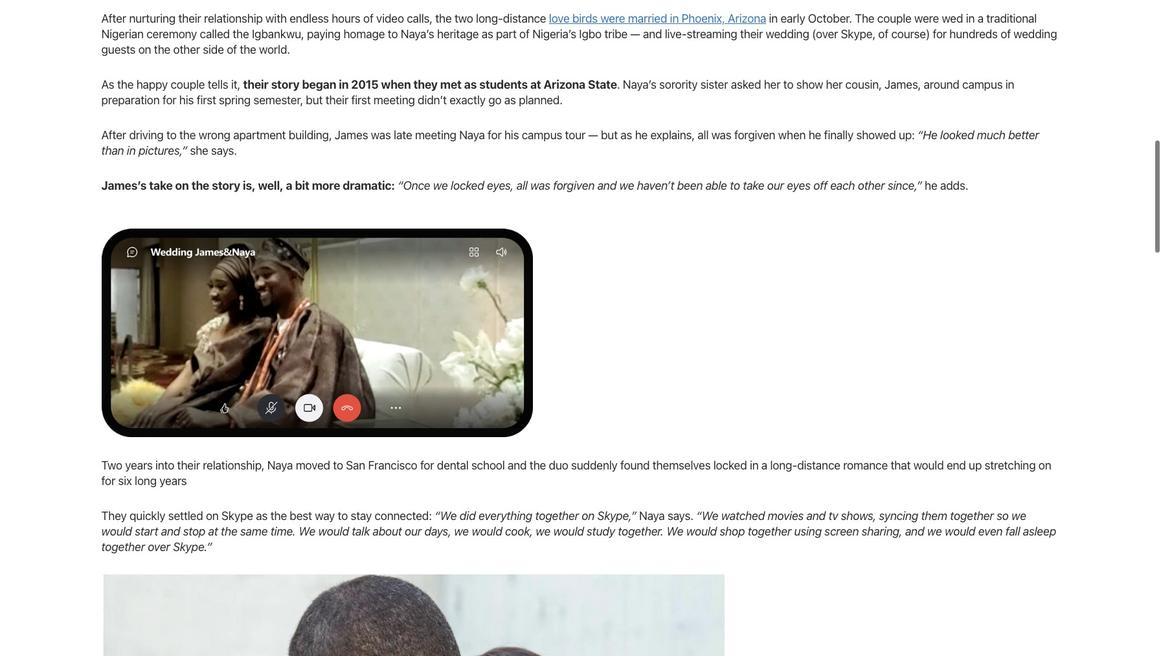 Task type: vqa. For each thing, say whether or not it's contained in the screenshot.
THE EVEN
yes



Task type: locate. For each thing, give the bounding box(es) containing it.
but down began
[[306, 93, 323, 107]]

0 horizontal spatial when
[[381, 77, 411, 91]]

campus inside . naya's sorority sister asked her to show her cousin, james, around campus in preparation for his first spring semester, but their first meeting didn't exactly go as planned.
[[962, 77, 1003, 91]]

0 vertical spatial naya
[[459, 128, 485, 142]]

"we inside "we watched movies and tv shows, syncing them together so we would start and stop at the same time. we would talk about our days, we would cook, we would study together. we would shop together using screen sharing, and we would even fall asleep together over skype."
[[696, 509, 719, 523]]

using
[[794, 525, 822, 538]]

0 vertical spatial all
[[698, 128, 709, 142]]

as
[[482, 27, 493, 41], [464, 77, 477, 91], [504, 93, 516, 107], [621, 128, 632, 142], [256, 509, 268, 523]]

at
[[530, 77, 541, 91], [208, 525, 218, 538]]

1 we from the left
[[299, 525, 316, 538]]

0 vertical spatial at
[[530, 77, 541, 91]]

tribe
[[605, 27, 628, 41]]

1 horizontal spatial a
[[762, 459, 768, 472]]

campus left tour
[[522, 128, 562, 142]]

0 horizontal spatial other
[[173, 43, 200, 56]]

tour
[[565, 128, 586, 142]]

0 horizontal spatial were
[[601, 11, 625, 25]]

1 "we from the left
[[435, 509, 457, 523]]

0 vertical spatial his
[[179, 93, 194, 107]]

says. down themselves
[[668, 509, 694, 523]]

their inside two years into their relationship, naya moved to san francisco for dental school and the duo suddenly found themselves locked in a long-distance romance that would end up stretching on for six long years
[[177, 459, 200, 472]]

naya inside two years into their relationship, naya moved to san francisco for dental school and the duo suddenly found themselves locked in a long-distance romance that would end up stretching on for six long years
[[267, 459, 293, 472]]

were inside in early october. the couple were wed in a traditional nigerian ceremony called the igbankwu, paying homage to naya's heritage as part of nigeria's igbo tribe — and live-streaming their wedding (over skype, of course) for hundreds of wedding guests on the other side of the world.
[[915, 11, 939, 25]]

he
[[635, 128, 648, 142], [809, 128, 821, 142], [925, 178, 938, 192]]

francisco
[[368, 459, 417, 472]]

wrong
[[199, 128, 230, 142]]

he left adds.
[[925, 178, 938, 192]]

0 vertical spatial —
[[631, 27, 640, 41]]

but
[[306, 93, 323, 107], [601, 128, 618, 142]]

0 vertical spatial locked
[[451, 178, 484, 192]]

2 wedding from the left
[[1014, 27, 1057, 41]]

as right go
[[504, 93, 516, 107]]

1 first from the left
[[197, 93, 216, 107]]

distance up part
[[503, 11, 546, 25]]

0 horizontal spatial first
[[197, 93, 216, 107]]

0 vertical spatial forgiven
[[734, 128, 776, 142]]

1 vertical spatial our
[[405, 525, 422, 538]]

two
[[101, 459, 122, 472]]

"we watched movies and tv shows, syncing them together so we would start and stop at the same time. we would talk about our days, we would cook, we would study together. we would shop together using screen sharing, and we would even fall asleep together over skype."
[[101, 509, 1056, 554]]

school
[[471, 459, 505, 472]]

1 horizontal spatial forgiven
[[734, 128, 776, 142]]

1 horizontal spatial we
[[667, 525, 684, 538]]

2 first from the left
[[351, 93, 371, 107]]

1 horizontal spatial —
[[631, 27, 640, 41]]

2 picture of james and naya. image from the top
[[101, 575, 724, 656]]

time.
[[271, 525, 296, 538]]

1 horizontal spatial were
[[915, 11, 939, 25]]

dental
[[437, 459, 469, 472]]

0 horizontal spatial was
[[371, 128, 391, 142]]

when left the they
[[381, 77, 411, 91]]

1 horizontal spatial "we
[[696, 509, 719, 523]]

didn't
[[418, 93, 447, 107]]

finally
[[824, 128, 854, 142]]

naya
[[459, 128, 485, 142], [267, 459, 293, 472], [639, 509, 665, 523]]

a up watched
[[762, 459, 768, 472]]

1 horizontal spatial his
[[505, 128, 519, 142]]

when
[[381, 77, 411, 91], [778, 128, 806, 142]]

0 horizontal spatial our
[[405, 525, 422, 538]]

their right streaming
[[740, 27, 763, 41]]

long- up part
[[476, 11, 503, 25]]

a left 'bit'
[[286, 178, 292, 192]]

was left late
[[371, 128, 391, 142]]

her
[[764, 77, 781, 91], [826, 77, 843, 91]]

forgiven
[[734, 128, 776, 142], [553, 178, 595, 192]]

0 horizontal spatial wedding
[[766, 27, 809, 41]]

more
[[312, 178, 340, 192]]

a up hundreds on the top right
[[978, 11, 984, 25]]

couple left tells
[[171, 77, 205, 91]]

was right the explains,
[[712, 128, 732, 142]]

1 horizontal spatial when
[[778, 128, 806, 142]]

2 vertical spatial a
[[762, 459, 768, 472]]

0 horizontal spatial locked
[[451, 178, 484, 192]]

screen
[[825, 525, 859, 538]]

igbo
[[579, 27, 602, 41]]

end
[[947, 459, 966, 472]]

— right tribe in the top right of the page
[[631, 27, 640, 41]]

meeting inside . naya's sorority sister asked her to show her cousin, james, around campus in preparation for his first spring semester, but their first meeting didn't exactly go as planned.
[[374, 93, 415, 107]]

naya down exactly
[[459, 128, 485, 142]]

—
[[631, 27, 640, 41], [588, 128, 598, 142]]

suddenly
[[571, 459, 618, 472]]

connected:
[[375, 509, 432, 523]]

the up preparation
[[117, 77, 134, 91]]

course)
[[892, 27, 930, 41]]

to down video
[[388, 27, 398, 41]]

when left finally
[[778, 128, 806, 142]]

1 vertical spatial meeting
[[415, 128, 456, 142]]

1 wedding from the left
[[766, 27, 809, 41]]

two years into their relationship, naya moved to san francisco for dental school and the duo suddenly found themselves locked in a long-distance romance that would end up stretching on for six long years
[[101, 459, 1052, 488]]

1 vertical spatial long-
[[770, 459, 797, 472]]

in up hundreds on the top right
[[966, 11, 975, 25]]

apartment
[[233, 128, 286, 142]]

distance left romance
[[797, 459, 841, 472]]

her right show
[[826, 77, 843, 91]]

arizona up planned.
[[544, 77, 585, 91]]

he left finally
[[809, 128, 821, 142]]

after up than
[[101, 128, 126, 142]]

their down began
[[326, 93, 348, 107]]

of right side
[[227, 43, 237, 56]]

0 vertical spatial but
[[306, 93, 323, 107]]

0 horizontal spatial but
[[306, 93, 323, 107]]

ceremony
[[147, 27, 197, 41]]

1 vertical spatial naya
[[267, 459, 293, 472]]

1 horizontal spatial but
[[601, 128, 618, 142]]

their inside . naya's sorority sister asked her to show her cousin, james, around campus in preparation for his first spring semester, but their first meeting didn't exactly go as planned.
[[326, 93, 348, 107]]

1 horizontal spatial her
[[826, 77, 843, 91]]

wedding down early
[[766, 27, 809, 41]]

— right tour
[[588, 128, 598, 142]]

1 horizontal spatial he
[[809, 128, 821, 142]]

1 horizontal spatial take
[[743, 178, 765, 192]]

1 vertical spatial couple
[[171, 77, 205, 91]]

each
[[830, 178, 855, 192]]

1 horizontal spatial couple
[[877, 11, 912, 25]]

cousin,
[[846, 77, 882, 91]]

1 vertical spatial when
[[778, 128, 806, 142]]

0 horizontal spatial take
[[149, 178, 173, 192]]

their up ceremony
[[178, 11, 201, 25]]

distance inside two years into their relationship, naya moved to san francisco for dental school and the duo suddenly found themselves locked in a long-distance romance that would end up stretching on for six long years
[[797, 459, 841, 472]]

for down go
[[488, 128, 502, 142]]

0 horizontal spatial says.
[[211, 144, 237, 157]]

1 her from the left
[[764, 77, 781, 91]]

1 horizontal spatial distance
[[797, 459, 841, 472]]

says. down wrong on the left of page
[[211, 144, 237, 157]]

0 vertical spatial other
[[173, 43, 200, 56]]

0 horizontal spatial long-
[[476, 11, 503, 25]]

in
[[670, 11, 679, 25], [769, 11, 778, 25], [966, 11, 975, 25], [339, 77, 349, 91], [1006, 77, 1015, 91], [127, 144, 136, 157], [750, 459, 759, 472]]

1 horizontal spatial was
[[530, 178, 550, 192]]

2 we from the left
[[667, 525, 684, 538]]

1 horizontal spatial all
[[698, 128, 709, 142]]

began
[[302, 77, 336, 91]]

hours
[[332, 11, 360, 25]]

1 vertical spatial forgiven
[[553, 178, 595, 192]]

1 horizontal spatial naya's
[[623, 77, 657, 91]]

the inside "we watched movies and tv shows, syncing them together so we would start and stop at the same time. we would talk about our days, we would cook, we would study together. we would shop together using screen sharing, and we would even fall asleep together over skype."
[[221, 525, 237, 538]]

1 horizontal spatial locked
[[714, 459, 747, 472]]

1 horizontal spatial our
[[767, 178, 784, 192]]

and left haven't
[[598, 178, 617, 192]]

eyes,
[[487, 178, 514, 192]]

0 horizontal spatial his
[[179, 93, 194, 107]]

were
[[601, 11, 625, 25], [915, 11, 939, 25]]

than
[[101, 144, 124, 157]]

he left the explains,
[[635, 128, 648, 142]]

their right into
[[177, 459, 200, 472]]

campus right around
[[962, 77, 1003, 91]]

0 vertical spatial story
[[271, 77, 300, 91]]

forgiven down asked
[[734, 128, 776, 142]]

as inside in early october. the couple were wed in a traditional nigerian ceremony called the igbankwu, paying homage to naya's heritage as part of nigeria's igbo tribe — and live-streaming their wedding (over skype, of course) for hundreds of wedding guests on the other side of the world.
[[482, 27, 493, 41]]

1 vertical spatial picture of james and naya. image
[[101, 575, 724, 656]]

the down skype
[[221, 525, 237, 538]]

0 horizontal spatial naya
[[267, 459, 293, 472]]

for down 'happy' at left top
[[163, 93, 176, 107]]

0 horizontal spatial couple
[[171, 77, 205, 91]]

show
[[796, 77, 823, 91]]

.
[[617, 77, 620, 91]]

in up "better" at the top
[[1006, 77, 1015, 91]]

0 horizontal spatial "we
[[435, 509, 457, 523]]

we right cook,
[[536, 525, 551, 538]]

did
[[460, 509, 476, 523]]

0 horizontal spatial —
[[588, 128, 598, 142]]

2 horizontal spatial naya
[[639, 509, 665, 523]]

and down married
[[643, 27, 662, 41]]

calls,
[[407, 11, 433, 25]]

endless
[[290, 11, 329, 25]]

would down way
[[318, 525, 349, 538]]

0 horizontal spatial he
[[635, 128, 648, 142]]

1 vertical spatial says.
[[668, 509, 694, 523]]

about
[[373, 525, 402, 538]]

would left study
[[553, 525, 584, 538]]

everything
[[479, 509, 532, 523]]

arizona up streaming
[[728, 11, 766, 25]]

after for after driving to the wrong apartment building, james was late meeting naya for his campus tour — but as he explains, all was forgiven when he finally showed up:
[[101, 128, 126, 142]]

0 horizontal spatial all
[[517, 178, 528, 192]]

1 vertical spatial his
[[505, 128, 519, 142]]

"we
[[435, 509, 457, 523], [696, 509, 719, 523]]

2 were from the left
[[915, 11, 939, 25]]

naya's down calls,
[[401, 27, 434, 41]]

after up "nigerian"
[[101, 11, 126, 25]]

1 vertical spatial distance
[[797, 459, 841, 472]]

and right school on the bottom
[[508, 459, 527, 472]]

1 were from the left
[[601, 11, 625, 25]]

they
[[414, 77, 438, 91]]

the
[[435, 11, 452, 25], [233, 27, 249, 41], [154, 43, 170, 56], [240, 43, 256, 56], [117, 77, 134, 91], [179, 128, 196, 142], [191, 178, 209, 192], [530, 459, 546, 472], [270, 509, 287, 523], [221, 525, 237, 538]]

0 vertical spatial picture of james and naya. image
[[101, 228, 533, 437]]

on inside in early october. the couple were wed in a traditional nigerian ceremony called the igbankwu, paying homage to naya's heritage as part of nigeria's igbo tribe — and live-streaming their wedding (over skype, of course) for hundreds of wedding guests on the other side of the world.
[[138, 43, 151, 56]]

the inside two years into their relationship, naya moved to san francisco for dental school and the duo suddenly found themselves locked in a long-distance romance that would end up stretching on for six long years
[[530, 459, 546, 472]]

together down two years into their relationship, naya moved to san francisco for dental school and the duo suddenly found themselves locked in a long-distance romance that would end up stretching on for six long years
[[535, 509, 579, 523]]

couple up course)
[[877, 11, 912, 25]]

their inside in early october. the couple were wed in a traditional nigerian ceremony called the igbankwu, paying homage to naya's heritage as part of nigeria's igbo tribe — and live-streaming their wedding (over skype, of course) for hundreds of wedding guests on the other side of the world.
[[740, 27, 763, 41]]

we left haven't
[[620, 178, 634, 192]]

but inside . naya's sorority sister asked her to show her cousin, james, around campus in preparation for his first spring semester, but their first meeting didn't exactly go as planned.
[[306, 93, 323, 107]]

2 "we from the left
[[696, 509, 719, 523]]

all
[[698, 128, 709, 142], [517, 178, 528, 192]]

locked inside two years into their relationship, naya moved to san francisco for dental school and the duo suddenly found themselves locked in a long-distance romance that would end up stretching on for six long years
[[714, 459, 747, 472]]

0 vertical spatial couple
[[877, 11, 912, 25]]

semester,
[[254, 93, 303, 107]]

meeting right late
[[415, 128, 456, 142]]

1 vertical spatial after
[[101, 128, 126, 142]]

2 horizontal spatial a
[[978, 11, 984, 25]]

says.
[[211, 144, 237, 157], [668, 509, 694, 523]]

forgiven down "he looked much better than in pictures,"
[[553, 178, 595, 192]]

0 vertical spatial a
[[978, 11, 984, 25]]

to inside two years into their relationship, naya moved to san francisco for dental school and the duo suddenly found themselves locked in a long-distance romance that would end up stretching on for six long years
[[333, 459, 343, 472]]

take
[[149, 178, 173, 192], [743, 178, 765, 192]]

homage
[[344, 27, 385, 41]]

we down 'best'
[[299, 525, 316, 538]]

1 vertical spatial naya's
[[623, 77, 657, 91]]

naya's
[[401, 27, 434, 41], [623, 77, 657, 91]]

after driving to the wrong apartment building, james was late meeting naya for his campus tour — but as he explains, all was forgiven when he finally showed up:
[[101, 128, 918, 142]]

the left duo
[[530, 459, 546, 472]]

relationship
[[204, 11, 263, 25]]

syncing
[[879, 509, 918, 523]]

skype,"
[[598, 509, 636, 523]]

0 horizontal spatial story
[[212, 178, 240, 192]]

naya up together.
[[639, 509, 665, 523]]

shop
[[720, 525, 745, 538]]

naya's inside . naya's sorority sister asked her to show her cousin, james, around campus in preparation for his first spring semester, but their first meeting didn't exactly go as planned.
[[623, 77, 657, 91]]

in right than
[[127, 144, 136, 157]]

would
[[914, 459, 944, 472], [101, 525, 132, 538], [318, 525, 349, 538], [472, 525, 502, 538], [553, 525, 584, 538], [686, 525, 717, 538], [945, 525, 976, 538]]

on right stretching
[[1039, 459, 1052, 472]]

happy
[[136, 77, 168, 91]]

together up 'even'
[[950, 509, 994, 523]]

together down movies
[[748, 525, 792, 538]]

1 horizontal spatial years
[[160, 474, 187, 488]]

picture of james and naya. image
[[101, 228, 533, 437], [101, 575, 724, 656]]

0 horizontal spatial at
[[208, 525, 218, 538]]

0 vertical spatial naya's
[[401, 27, 434, 41]]

0 horizontal spatial her
[[764, 77, 781, 91]]

a inside in early october. the couple were wed in a traditional nigerian ceremony called the igbankwu, paying homage to naya's heritage as part of nigeria's igbo tribe — and live-streaming their wedding (over skype, of course) for hundreds of wedding guests on the other side of the world.
[[978, 11, 984, 25]]

settled
[[168, 509, 203, 523]]

0 horizontal spatial a
[[286, 178, 292, 192]]

explains,
[[651, 128, 695, 142]]

long- inside two years into their relationship, naya moved to san francisco for dental school and the duo suddenly found themselves locked in a long-distance romance that would end up stretching on for six long years
[[770, 459, 797, 472]]

0 vertical spatial meeting
[[374, 93, 415, 107]]

the down she
[[191, 178, 209, 192]]

0 vertical spatial after
[[101, 11, 126, 25]]

first down the as the happy couple tells it, their story began in 2015 when they met as students at arizona state
[[351, 93, 371, 107]]

his down planned.
[[505, 128, 519, 142]]

1 horizontal spatial arizona
[[728, 11, 766, 25]]

all right the explains,
[[698, 128, 709, 142]]

stay
[[351, 509, 372, 523]]

his
[[179, 93, 194, 107], [505, 128, 519, 142]]

his left the spring
[[179, 93, 194, 107]]

0 horizontal spatial forgiven
[[553, 178, 595, 192]]

1 horizontal spatial naya
[[459, 128, 485, 142]]

our down connected:
[[405, 525, 422, 538]]

1 vertical spatial all
[[517, 178, 528, 192]]

0 horizontal spatial naya's
[[401, 27, 434, 41]]

1 vertical spatial other
[[858, 178, 885, 192]]

and inside two years into their relationship, naya moved to san francisco for dental school and the duo suddenly found themselves locked in a long-distance romance that would end up stretching on for six long years
[[508, 459, 527, 472]]

0 horizontal spatial campus
[[522, 128, 562, 142]]

nigerian
[[101, 27, 144, 41]]

with
[[266, 11, 287, 25]]

for
[[933, 27, 947, 41], [163, 93, 176, 107], [488, 128, 502, 142], [420, 459, 434, 472], [101, 474, 115, 488]]

1 horizontal spatial campus
[[962, 77, 1003, 91]]

0 vertical spatial campus
[[962, 77, 1003, 91]]

to left show
[[784, 77, 794, 91]]

the down relationship
[[233, 27, 249, 41]]

skype,
[[841, 27, 876, 41]]

october.
[[808, 11, 852, 25]]

guests
[[101, 43, 136, 56]]

1 vertical spatial at
[[208, 525, 218, 538]]

2 after from the top
[[101, 128, 126, 142]]

as inside . naya's sorority sister asked her to show her cousin, james, around campus in preparation for his first spring semester, but their first meeting didn't exactly go as planned.
[[504, 93, 516, 107]]

all right eyes,
[[517, 178, 528, 192]]

but right tour
[[601, 128, 618, 142]]

as left part
[[482, 27, 493, 41]]

0 vertical spatial long-
[[476, 11, 503, 25]]

1 vertical spatial a
[[286, 178, 292, 192]]

and inside in early october. the couple were wed in a traditional nigerian ceremony called the igbankwu, paying homage to naya's heritage as part of nigeria's igbo tribe — and live-streaming their wedding (over skype, of course) for hundreds of wedding guests on the other side of the world.
[[643, 27, 662, 41]]

1 after from the top
[[101, 11, 126, 25]]

years down into
[[160, 474, 187, 488]]

1 horizontal spatial long-
[[770, 459, 797, 472]]

off
[[814, 178, 828, 192]]

and up over
[[161, 525, 180, 538]]

exactly
[[450, 93, 486, 107]]

take right able
[[743, 178, 765, 192]]

world.
[[259, 43, 290, 56]]

— inside in early october. the couple were wed in a traditional nigerian ceremony called the igbankwu, paying homage to naya's heritage as part of nigeria's igbo tribe — and live-streaming their wedding (over skype, of course) for hundreds of wedding guests on the other side of the world.
[[631, 27, 640, 41]]

our left eyes
[[767, 178, 784, 192]]

"we left watched
[[696, 509, 719, 523]]

as up same
[[256, 509, 268, 523]]

0 horizontal spatial arizona
[[544, 77, 585, 91]]

and down syncing
[[905, 525, 925, 538]]

naya left moved
[[267, 459, 293, 472]]

story left is, at the left of page
[[212, 178, 240, 192]]

was
[[371, 128, 391, 142], [712, 128, 732, 142], [530, 178, 550, 192]]



Task type: describe. For each thing, give the bounding box(es) containing it.
"he looked much better than in pictures,"
[[101, 128, 1039, 157]]

1 vertical spatial years
[[160, 474, 187, 488]]

spring
[[219, 93, 251, 107]]

. naya's sorority sister asked her to show her cousin, james, around campus in preparation for his first spring semester, but their first meeting didn't exactly go as planned.
[[101, 77, 1015, 107]]

on down pictures,"
[[175, 178, 189, 192]]

their right it,
[[243, 77, 269, 91]]

driving
[[129, 128, 164, 142]]

2 take from the left
[[743, 178, 765, 192]]

of right part
[[520, 27, 530, 41]]

(over
[[812, 27, 838, 41]]

1 horizontal spatial says.
[[668, 509, 694, 523]]

the down ceremony
[[154, 43, 170, 56]]

2 her from the left
[[826, 77, 843, 91]]

for down two
[[101, 474, 115, 488]]

"once
[[398, 178, 430, 192]]

nigeria's
[[533, 27, 576, 41]]

early
[[781, 11, 805, 25]]

birds
[[573, 11, 598, 25]]

in up the live-
[[670, 11, 679, 25]]

students
[[479, 77, 528, 91]]

in left early
[[769, 11, 778, 25]]

days,
[[425, 525, 451, 538]]

relationship,
[[203, 459, 264, 472]]

quickly
[[130, 509, 165, 523]]

we right the so
[[1012, 509, 1027, 523]]

1 vertical spatial arizona
[[544, 77, 585, 91]]

would inside two years into their relationship, naya moved to san francisco for dental school and the duo suddenly found themselves locked in a long-distance romance that would end up stretching on for six long years
[[914, 459, 944, 472]]

the up she
[[179, 128, 196, 142]]

as
[[101, 77, 114, 91]]

we right "once
[[433, 178, 448, 192]]

called
[[200, 27, 230, 41]]

stretching
[[985, 459, 1036, 472]]

as left the explains,
[[621, 128, 632, 142]]

fall
[[1006, 525, 1020, 538]]

together down 'start' at the bottom left of the page
[[101, 540, 145, 554]]

start
[[135, 525, 158, 538]]

other inside in early october. the couple were wed in a traditional nigerian ceremony called the igbankwu, paying homage to naya's heritage as part of nigeria's igbo tribe — and live-streaming their wedding (over skype, of course) for hundreds of wedding guests on the other side of the world.
[[173, 43, 200, 56]]

on left skype
[[206, 509, 219, 523]]

study
[[587, 525, 615, 538]]

moved
[[296, 459, 330, 472]]

2 horizontal spatial was
[[712, 128, 732, 142]]

to up pictures,"
[[166, 128, 177, 142]]

paying
[[307, 27, 341, 41]]

she
[[190, 144, 208, 157]]

bit
[[295, 178, 309, 192]]

in left 2015
[[339, 77, 349, 91]]

we down 'them'
[[927, 525, 942, 538]]

to right able
[[730, 178, 740, 192]]

james
[[335, 128, 368, 142]]

couple inside in early october. the couple were wed in a traditional nigerian ceremony called the igbankwu, paying homage to naya's heritage as part of nigeria's igbo tribe — and live-streaming their wedding (over skype, of course) for hundreds of wedding guests on the other side of the world.
[[877, 11, 912, 25]]

the
[[855, 11, 875, 25]]

san
[[346, 459, 365, 472]]

movies
[[768, 509, 804, 523]]

love birds were married in phoenix, arizona link
[[549, 11, 766, 25]]

as up exactly
[[464, 77, 477, 91]]

found
[[621, 459, 650, 472]]

of right skype,
[[878, 27, 889, 41]]

building,
[[289, 128, 332, 142]]

would down they
[[101, 525, 132, 538]]

of up the homage
[[363, 11, 374, 25]]

asked
[[731, 77, 761, 91]]

phoenix,
[[682, 11, 725, 25]]

since,"
[[888, 178, 922, 192]]

james's
[[101, 178, 147, 192]]

adds.
[[940, 178, 969, 192]]

on up study
[[582, 509, 595, 523]]

1 horizontal spatial story
[[271, 77, 300, 91]]

to inside in early october. the couple were wed in a traditional nigerian ceremony called the igbankwu, paying homage to naya's heritage as part of nigeria's igbo tribe — and live-streaming their wedding (over skype, of course) for hundreds of wedding guests on the other side of the world.
[[388, 27, 398, 41]]

after for after nurturing their relationship with endless hours of video calls, the two long-distance love birds were married in phoenix, arizona
[[101, 11, 126, 25]]

the left world.
[[240, 43, 256, 56]]

same
[[240, 525, 268, 538]]

2015
[[351, 77, 379, 91]]

1 take from the left
[[149, 178, 173, 192]]

1 vertical spatial —
[[588, 128, 598, 142]]

heritage
[[437, 27, 479, 41]]

james's take on the story is, well, a bit more dramatic: "once we locked eyes, all was forgiven and we haven't been able to take our eyes off each other since," he adds.
[[101, 178, 969, 192]]

would left shop
[[686, 525, 717, 538]]

in inside . naya's sorority sister asked her to show her cousin, james, around campus in preparation for his first spring semester, but their first meeting didn't exactly go as planned.
[[1006, 77, 1015, 91]]

live-
[[665, 27, 687, 41]]

into
[[155, 459, 174, 472]]

1 vertical spatial campus
[[522, 128, 562, 142]]

1 vertical spatial story
[[212, 178, 240, 192]]

state
[[588, 77, 617, 91]]

go
[[488, 93, 502, 107]]

romance
[[843, 459, 888, 472]]

wed
[[942, 11, 963, 25]]

our inside "we watched movies and tv shows, syncing them together so we would start and stop at the same time. we would talk about our days, we would cook, we would study together. we would shop together using screen sharing, and we would even fall asleep together over skype."
[[405, 525, 422, 538]]

streaming
[[687, 27, 737, 41]]

so
[[997, 509, 1009, 523]]

preparation
[[101, 93, 160, 107]]

naya's inside in early october. the couple were wed in a traditional nigerian ceremony called the igbankwu, paying homage to naya's heritage as part of nigeria's igbo tribe — and live-streaming their wedding (over skype, of course) for hundreds of wedding guests on the other side of the world.
[[401, 27, 434, 41]]

much
[[977, 128, 1006, 142]]

best
[[290, 509, 312, 523]]

at inside "we watched movies and tv shows, syncing them together so we would start and stop at the same time. we would talk about our days, we would cook, we would study together. we would shop together using screen sharing, and we would even fall asleep together over skype."
[[208, 525, 218, 538]]

been
[[677, 178, 703, 192]]

a inside two years into their relationship, naya moved to san francisco for dental school and the duo suddenly found themselves locked in a long-distance romance that would end up stretching on for six long years
[[762, 459, 768, 472]]

james,
[[885, 77, 921, 91]]

igbankwu,
[[252, 27, 304, 41]]

to inside . naya's sorority sister asked her to show her cousin, james, around campus in preparation for his first spring semester, but their first meeting didn't exactly go as planned.
[[784, 77, 794, 91]]

way
[[315, 509, 335, 523]]

traditional
[[987, 11, 1037, 25]]

dramatic:
[[343, 178, 395, 192]]

looked
[[940, 128, 974, 142]]

1 horizontal spatial at
[[530, 77, 541, 91]]

showed
[[857, 128, 896, 142]]

married
[[628, 11, 667, 25]]

1 picture of james and naya. image from the top
[[101, 228, 533, 437]]

and left the tv on the right of the page
[[807, 509, 826, 523]]

the left two
[[435, 11, 452, 25]]

on inside two years into their relationship, naya moved to san francisco for dental school and the duo suddenly found themselves locked in a long-distance romance that would end up stretching on for six long years
[[1039, 459, 1052, 472]]

"he
[[918, 128, 938, 142]]

for inside in early october. the couple were wed in a traditional nigerian ceremony called the igbankwu, paying homage to naya's heritage as part of nigeria's igbo tribe — and live-streaming their wedding (over skype, of course) for hundreds of wedding guests on the other side of the world.
[[933, 27, 947, 41]]

would down 'them'
[[945, 525, 976, 538]]

hundreds
[[950, 27, 998, 41]]

two
[[455, 11, 473, 25]]

in inside "he looked much better than in pictures,"
[[127, 144, 136, 157]]

for inside . naya's sorority sister asked her to show her cousin, james, around campus in preparation for his first spring semester, but their first meeting didn't exactly go as planned.
[[163, 93, 176, 107]]

0 vertical spatial years
[[125, 459, 153, 472]]

sharing,
[[862, 525, 903, 538]]

asleep
[[1023, 525, 1056, 538]]

together.
[[618, 525, 664, 538]]

0 vertical spatial distance
[[503, 11, 546, 25]]

themselves
[[653, 459, 711, 472]]

sister
[[701, 77, 728, 91]]

sorority
[[659, 77, 698, 91]]

up
[[969, 459, 982, 472]]

of down traditional
[[1001, 27, 1011, 41]]

for left 'dental'
[[420, 459, 434, 472]]

his inside . naya's sorority sister asked her to show her cousin, james, around campus in preparation for his first spring semester, but their first meeting didn't exactly go as planned.
[[179, 93, 194, 107]]

2 horizontal spatial he
[[925, 178, 938, 192]]

would down everything at the left bottom of the page
[[472, 525, 502, 538]]

over
[[148, 540, 170, 554]]

in inside two years into their relationship, naya moved to san francisco for dental school and the duo suddenly found themselves locked in a long-distance romance that would end up stretching on for six long years
[[750, 459, 759, 472]]

video
[[376, 11, 404, 25]]

0 vertical spatial our
[[767, 178, 784, 192]]

we down did
[[454, 525, 469, 538]]

after nurturing their relationship with endless hours of video calls, the two long-distance love birds were married in phoenix, arizona
[[101, 11, 766, 25]]

to right way
[[338, 509, 348, 523]]

duo
[[549, 459, 568, 472]]

1 vertical spatial but
[[601, 128, 618, 142]]

0 vertical spatial when
[[381, 77, 411, 91]]

the up time.
[[270, 509, 287, 523]]

watched
[[721, 509, 765, 523]]

2 vertical spatial naya
[[639, 509, 665, 523]]

them
[[921, 509, 948, 523]]

met
[[440, 77, 462, 91]]



